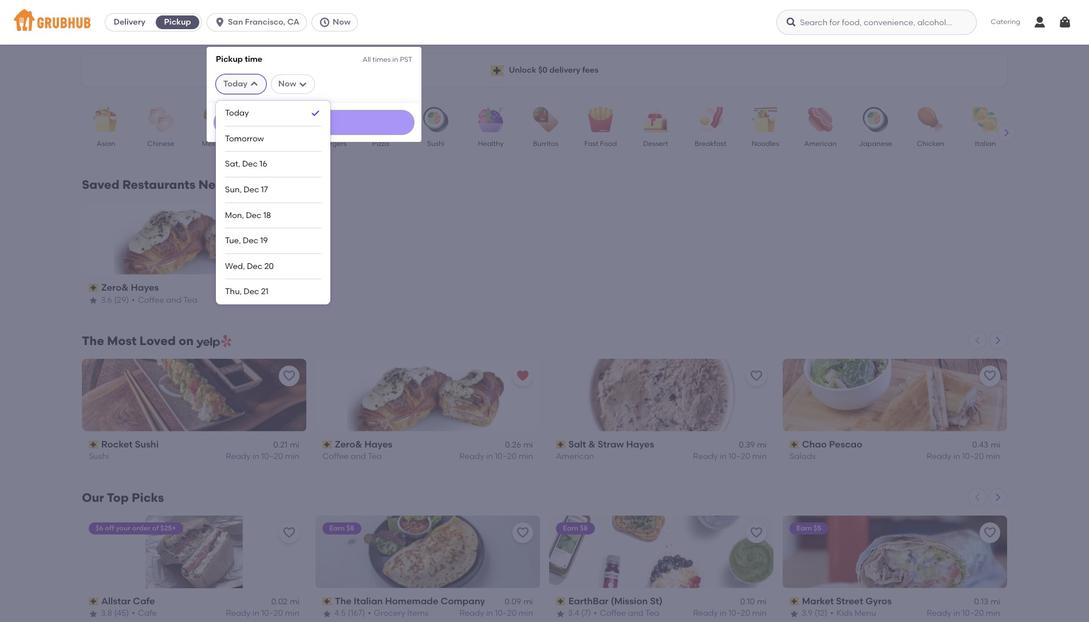 Task type: vqa. For each thing, say whether or not it's contained in the screenshot.


Task type: describe. For each thing, give the bounding box(es) containing it.
1 vertical spatial zero& hayes
[[335, 439, 393, 450]]

dec for wed,
[[247, 262, 263, 272]]

items
[[408, 609, 429, 619]]

&
[[589, 439, 596, 450]]

in for rocket sushi
[[253, 452, 260, 462]]

ready for market street gyros
[[927, 609, 952, 619]]

saved
[[82, 178, 120, 192]]

21
[[261, 287, 269, 297]]

all
[[363, 56, 371, 64]]

17
[[261, 185, 268, 195]]

4.5
[[335, 609, 346, 619]]

earn $8 for earthbar
[[563, 525, 588, 533]]

0.02
[[271, 598, 288, 607]]

0.09
[[505, 598, 522, 607]]

min for the italian homemade company
[[519, 609, 533, 619]]

0.10 mi
[[741, 598, 767, 607]]

earn for the italian homemade company
[[329, 525, 345, 533]]

mi for the italian homemade company
[[524, 598, 533, 607]]

star icon image for market street gyros
[[790, 610, 799, 619]]

1 horizontal spatial american
[[805, 140, 837, 148]]

ready in 10–20 min for earthbar (mission st)
[[694, 609, 767, 619]]

mon, dec 18
[[225, 211, 271, 220]]

1 vertical spatial svg image
[[299, 79, 308, 89]]

(mission
[[611, 596, 648, 607]]

tomorrow
[[225, 134, 264, 144]]

dessert image
[[636, 107, 676, 132]]

update
[[302, 119, 327, 127]]

• kids menu
[[831, 609, 877, 619]]

10–20 for rocket sushi
[[261, 452, 283, 462]]

save this restaurant image for the italian homemade company
[[516, 526, 530, 540]]

4.5 (167)
[[335, 609, 365, 619]]

straw
[[598, 439, 624, 450]]

ready in 10–20 min for allstar cafe
[[226, 609, 300, 619]]

10–20 for allstar cafe
[[261, 609, 283, 619]]

restaurants
[[122, 178, 196, 192]]

$6
[[96, 525, 103, 533]]

market street gyros
[[803, 596, 892, 607]]

our
[[82, 491, 104, 505]]

check icon image
[[310, 108, 322, 119]]

subscription pass image for 0.02 mi
[[89, 598, 99, 606]]

$6 off your order of $25+
[[96, 525, 176, 533]]

in for salt & straw hayes
[[720, 452, 727, 462]]

pescao
[[830, 439, 863, 450]]

dec for thu,
[[244, 287, 259, 297]]

ready in 10–20 min for market street gyros
[[927, 609, 1001, 619]]

mi for chao pescao
[[991, 441, 1001, 450]]

• for market
[[831, 609, 834, 619]]

and for 3.4 (7)
[[629, 609, 644, 619]]

thu, dec 21
[[225, 287, 269, 297]]

coffee for 3.6 (29)
[[138, 295, 164, 305]]

time
[[245, 54, 263, 64]]

mi for rocket sushi
[[290, 441, 300, 450]]

italian image
[[966, 107, 1006, 132]]

san francisco, ca button
[[207, 13, 312, 32]]

delivery
[[550, 65, 581, 75]]

ready in 10–20 min for zero& hayes
[[460, 452, 533, 462]]

20
[[265, 262, 274, 272]]

main navigation navigation
[[0, 0, 1090, 623]]

unlock $0 delivery fees
[[509, 65, 599, 75]]

3.6
[[101, 295, 112, 305]]

3.8
[[101, 609, 112, 619]]

18
[[264, 211, 271, 220]]

hamburgers
[[305, 140, 347, 148]]

delivery
[[114, 17, 145, 27]]

1 vertical spatial now
[[279, 79, 296, 89]]

mi for zero& hayes
[[524, 441, 533, 450]]

in for allstar cafe
[[253, 609, 260, 619]]

tea for 3.6 (29)
[[183, 295, 197, 305]]

catering button
[[983, 9, 1029, 35]]

(12)
[[815, 609, 828, 619]]

ready in 10–20 min for chao pescao
[[927, 452, 1001, 462]]

grubhub plus flag logo image
[[491, 65, 505, 76]]

mi for market street gyros
[[991, 598, 1001, 607]]

0.39 mi
[[739, 441, 767, 450]]

your
[[116, 525, 131, 533]]

dec for sun,
[[244, 185, 259, 195]]

delivery button
[[105, 13, 154, 32]]

ready in 10–20 min down 20
[[226, 295, 300, 305]]

zero& for 0.26 mi's subscription pass image
[[335, 439, 362, 450]]

0.39
[[739, 441, 755, 450]]

subscription pass image for 0.10 mi
[[556, 598, 567, 606]]

of
[[152, 525, 159, 533]]

subscription pass image for 0.21 mi
[[89, 441, 99, 449]]

caret left icon image for our top picks
[[974, 493, 983, 502]]

tue, dec 19
[[225, 236, 268, 246]]

tacos
[[261, 140, 281, 148]]

caret right icon image for the most loved on
[[994, 336, 1003, 345]]

(45)
[[114, 609, 129, 619]]

10–20 for the italian homemade company
[[495, 609, 517, 619]]

0.13
[[975, 598, 989, 607]]

chao pescao
[[803, 439, 863, 450]]

mon,
[[225, 211, 244, 220]]

sun,
[[225, 185, 242, 195]]

and for 3.6 (29)
[[166, 295, 182, 305]]

0.09 mi
[[505, 598, 533, 607]]

allstar cafe logo image
[[146, 516, 243, 589]]

sun, dec 17
[[225, 185, 268, 195]]

zero& hayes link
[[89, 282, 300, 295]]

unlock
[[509, 65, 537, 75]]

breakfast image
[[691, 107, 731, 132]]

ready for rocket sushi
[[226, 452, 251, 462]]

ready in 10–20 min for the italian homemade company
[[460, 609, 533, 619]]

0.02 mi
[[271, 598, 300, 607]]

min right 21
[[285, 295, 300, 305]]

min for salt & straw hayes
[[753, 452, 767, 462]]

10–20 for market street gyros
[[963, 609, 985, 619]]

ready for chao pescao
[[927, 452, 952, 462]]

asian image
[[86, 107, 126, 132]]

cafe for allstar cafe
[[133, 596, 155, 607]]

in for chao pescao
[[954, 452, 961, 462]]

homemade
[[385, 596, 439, 607]]

now inside button
[[333, 17, 351, 27]]

0.43
[[973, 441, 989, 450]]

3.6 (29)
[[101, 295, 129, 305]]

francisco,
[[245, 17, 286, 27]]

min for allstar cafe
[[285, 609, 300, 619]]

$5
[[814, 525, 822, 533]]

fast food image
[[581, 107, 621, 132]]

caret right icon image for our top picks
[[994, 493, 1003, 502]]

update button
[[214, 110, 415, 135]]

earn for market street gyros
[[797, 525, 813, 533]]

cafe for • cafe
[[138, 609, 157, 619]]

3.4 (7)
[[568, 609, 591, 619]]

10–20 for earthbar (mission st)
[[729, 609, 751, 619]]

10–20 down 20
[[261, 295, 283, 305]]

1 horizontal spatial svg image
[[1059, 15, 1073, 29]]

ready for salt & straw hayes
[[694, 452, 718, 462]]

healthy image
[[471, 107, 511, 132]]

• for the
[[368, 609, 371, 619]]

0 horizontal spatial american
[[556, 452, 595, 462]]

caret left icon image for the most loved on
[[974, 336, 983, 345]]

subscription pass image
[[323, 598, 333, 606]]

ready for earthbar (mission st)
[[694, 609, 718, 619]]

0 horizontal spatial zero& hayes
[[101, 282, 159, 293]]

mexican image
[[196, 107, 236, 132]]

wed, dec 20
[[225, 262, 274, 272]]

coffee and tea
[[323, 452, 382, 462]]

earthbar (mission st)
[[569, 596, 663, 607]]

chinese
[[147, 140, 175, 148]]

$8 for earthbar
[[580, 525, 588, 533]]

salt
[[569, 439, 587, 450]]

pickup time
[[216, 54, 263, 64]]

svg image inside san francisco, ca button
[[214, 17, 226, 28]]

0 vertical spatial caret right icon image
[[1003, 128, 1012, 138]]

noodles
[[752, 140, 780, 148]]

saved restaurant button
[[513, 366, 533, 387]]

chicken
[[918, 140, 945, 148]]

the for the italian homemade company
[[335, 596, 352, 607]]

0.26 mi
[[505, 441, 533, 450]]

• for earthbar
[[594, 609, 597, 619]]



Task type: locate. For each thing, give the bounding box(es) containing it.
svg image
[[214, 17, 226, 28], [319, 17, 331, 28], [786, 17, 798, 28], [250, 79, 259, 89]]

min
[[285, 295, 300, 305], [285, 452, 300, 462], [519, 452, 533, 462], [753, 452, 767, 462], [986, 452, 1001, 462], [285, 609, 300, 619], [519, 609, 533, 619], [753, 609, 767, 619], [986, 609, 1001, 619]]

2 earn from the left
[[563, 525, 579, 533]]

pickup for pickup time
[[216, 54, 243, 64]]

pickup for pickup
[[164, 17, 191, 27]]

star icon image for earthbar (mission st)
[[556, 610, 566, 619]]

min down 0.13 mi
[[986, 609, 1001, 619]]

3.8 (45)
[[101, 609, 129, 619]]

0 vertical spatial now
[[333, 17, 351, 27]]

0 vertical spatial italian
[[976, 140, 997, 148]]

hamburgers image
[[306, 107, 346, 132]]

0 horizontal spatial earn $8
[[329, 525, 354, 533]]

list box inside main navigation navigation
[[225, 101, 322, 305]]

subscription pass image for 0.26 mi
[[323, 441, 333, 449]]

1 vertical spatial caret right icon image
[[994, 336, 1003, 345]]

1 vertical spatial pickup
[[216, 54, 243, 64]]

fees
[[583, 65, 599, 75]]

the most loved on
[[82, 334, 197, 348]]

earn $8
[[329, 525, 354, 533], [563, 525, 588, 533]]

food
[[601, 140, 617, 148]]

10–20 for chao pescao
[[963, 452, 985, 462]]

sushi
[[427, 140, 445, 148], [135, 439, 159, 450], [89, 452, 109, 462]]

1 horizontal spatial now
[[333, 17, 351, 27]]

• coffee and tea for 3.4 (7)
[[594, 609, 660, 619]]

pst
[[400, 56, 413, 64]]

2 vertical spatial sushi
[[89, 452, 109, 462]]

1 $8 from the left
[[347, 525, 354, 533]]

american down american "image"
[[805, 140, 837, 148]]

(7)
[[582, 609, 591, 619]]

min down "0.26 mi"
[[519, 452, 533, 462]]

ready for zero& hayes
[[460, 452, 485, 462]]

zero& for subscription pass image inside zero& hayes link
[[101, 282, 129, 293]]

0 vertical spatial today
[[224, 79, 248, 89]]

mi right 0.26 at bottom left
[[524, 441, 533, 450]]

today inside option
[[225, 108, 249, 118]]

1 vertical spatial american
[[556, 452, 595, 462]]

min down 0.21 mi
[[285, 452, 300, 462]]

pickup inside button
[[164, 17, 191, 27]]

• coffee and tea
[[132, 295, 197, 305], [594, 609, 660, 619]]

1 vertical spatial today
[[225, 108, 249, 118]]

0 vertical spatial american
[[805, 140, 837, 148]]

burritos image
[[526, 107, 566, 132]]

10–20 down 0.26 at bottom left
[[495, 452, 517, 462]]

0 horizontal spatial tea
[[183, 295, 197, 305]]

mi for earthbar (mission st)
[[758, 598, 767, 607]]

2 caret left icon image from the top
[[974, 493, 983, 502]]

• right (167)
[[368, 609, 371, 619]]

ready in 10–20 min down 0.13
[[927, 609, 1001, 619]]

ready
[[226, 295, 251, 305], [226, 452, 251, 462], [460, 452, 485, 462], [694, 452, 718, 462], [927, 452, 952, 462], [226, 609, 251, 619], [460, 609, 485, 619], [694, 609, 718, 619], [927, 609, 952, 619]]

today up tomorrow
[[225, 108, 249, 118]]

in
[[393, 56, 399, 64], [253, 295, 260, 305], [253, 452, 260, 462], [486, 452, 493, 462], [720, 452, 727, 462], [954, 452, 961, 462], [253, 609, 260, 619], [486, 609, 493, 619], [720, 609, 727, 619], [954, 609, 961, 619]]

1 horizontal spatial $8
[[580, 525, 588, 533]]

(167)
[[348, 609, 365, 619]]

ready in 10–20 min down 0.39
[[694, 452, 767, 462]]

1 vertical spatial and
[[351, 452, 366, 462]]

near
[[199, 178, 229, 192]]

3.4
[[568, 609, 580, 619]]

• coffee and tea for 3.6 (29)
[[132, 295, 197, 305]]

mi right 0.09
[[524, 598, 533, 607]]

cafe down allstar cafe
[[138, 609, 157, 619]]

sushi image
[[416, 107, 456, 132]]

1 earn $8 from the left
[[329, 525, 354, 533]]

cafe
[[133, 596, 155, 607], [138, 609, 157, 619]]

2 vertical spatial and
[[629, 609, 644, 619]]

0 vertical spatial svg image
[[1059, 15, 1073, 29]]

burritos
[[533, 140, 559, 148]]

0 horizontal spatial and
[[166, 295, 182, 305]]

save this restaurant image for earthbar (mission st)
[[750, 526, 764, 540]]

2 horizontal spatial coffee
[[600, 609, 627, 619]]

mi for allstar cafe
[[290, 598, 300, 607]]

0 vertical spatial zero& hayes
[[101, 282, 159, 293]]

ready in 10–20 min
[[226, 295, 300, 305], [226, 452, 300, 462], [460, 452, 533, 462], [694, 452, 767, 462], [927, 452, 1001, 462], [226, 609, 300, 619], [460, 609, 533, 619], [694, 609, 767, 619], [927, 609, 1001, 619]]

10–20 down 0.09
[[495, 609, 517, 619]]

allstar
[[101, 596, 131, 607]]

today option
[[225, 101, 322, 127]]

american image
[[801, 107, 841, 132]]

save this restaurant image
[[984, 370, 998, 383], [516, 526, 530, 540], [750, 526, 764, 540]]

2 horizontal spatial earn
[[797, 525, 813, 533]]

0 horizontal spatial the
[[82, 334, 104, 348]]

cafe up • cafe
[[133, 596, 155, 607]]

2 vertical spatial caret right icon image
[[994, 493, 1003, 502]]

• for allstar
[[132, 609, 135, 619]]

0 vertical spatial the
[[82, 334, 104, 348]]

dessert
[[644, 140, 669, 148]]

0 horizontal spatial svg image
[[299, 79, 308, 89]]

in for zero& hayes
[[486, 452, 493, 462]]

in for earthbar (mission st)
[[720, 609, 727, 619]]

0 vertical spatial and
[[166, 295, 182, 305]]

star icon image left 3.6
[[89, 296, 98, 305]]

star icon image left the 3.8
[[89, 610, 98, 619]]

1 horizontal spatial tea
[[368, 452, 382, 462]]

chicken image
[[911, 107, 951, 132]]

subscription pass image for 0.13 mi
[[790, 598, 800, 606]]

• right (12)
[[831, 609, 834, 619]]

the up 4.5
[[335, 596, 352, 607]]

now right ca
[[333, 17, 351, 27]]

subscription pass image for 0.39 mi
[[556, 441, 567, 449]]

hayes up "the most loved on"
[[131, 282, 159, 293]]

in inside navigation
[[393, 56, 399, 64]]

times
[[373, 56, 391, 64]]

subscription pass image for 0.43 mi
[[790, 441, 800, 449]]

1 vertical spatial italian
[[354, 596, 383, 607]]

italian up (167)
[[354, 596, 383, 607]]

hayes right straw
[[627, 439, 655, 450]]

2 horizontal spatial tea
[[646, 609, 660, 619]]

1 horizontal spatial coffee
[[323, 452, 349, 462]]

0 vertical spatial pickup
[[164, 17, 191, 27]]

all times in pst
[[363, 56, 413, 64]]

• right '(45)'
[[132, 609, 135, 619]]

1 vertical spatial the
[[335, 596, 352, 607]]

0.21
[[273, 441, 288, 450]]

0 vertical spatial • coffee and tea
[[132, 295, 197, 305]]

ready in 10–20 min down 0.43
[[927, 452, 1001, 462]]

tue,
[[225, 236, 241, 246]]

earn $5
[[797, 525, 822, 533]]

• grocery items
[[368, 609, 429, 619]]

our top picks
[[82, 491, 164, 505]]

thu,
[[225, 287, 242, 297]]

earn for earthbar (mission st)
[[563, 525, 579, 533]]

10–20 down 0.02
[[261, 609, 283, 619]]

10–20 down 0.39
[[729, 452, 751, 462]]

pickup left the time
[[216, 54, 243, 64]]

min down 0.09 mi at left bottom
[[519, 609, 533, 619]]

the left the most
[[82, 334, 104, 348]]

today
[[224, 79, 248, 89], [225, 108, 249, 118]]

min for market street gyros
[[986, 609, 1001, 619]]

• coffee and tea down zero& hayes link
[[132, 295, 197, 305]]

svg image
[[1059, 15, 1073, 29], [299, 79, 308, 89]]

grocery
[[374, 609, 406, 619]]

japanese image
[[856, 107, 896, 132]]

order
[[132, 525, 150, 533]]

dec left 20
[[247, 262, 263, 272]]

1 horizontal spatial and
[[351, 452, 366, 462]]

2 vertical spatial coffee
[[600, 609, 627, 619]]

ready in 10–20 min down 0.02
[[226, 609, 300, 619]]

now up today option
[[279, 79, 296, 89]]

save this restaurant image
[[282, 370, 296, 383], [750, 370, 764, 383], [282, 526, 296, 540], [984, 526, 998, 540]]

picks
[[132, 491, 164, 505]]

list box containing today
[[225, 101, 322, 305]]

ca
[[288, 17, 300, 27]]

0.21 mi
[[273, 441, 300, 450]]

in for the italian homemade company
[[486, 609, 493, 619]]

tea
[[183, 295, 197, 305], [368, 452, 382, 462], [646, 609, 660, 619]]

italian down italian image
[[976, 140, 997, 148]]

zero& hayes
[[101, 282, 159, 293], [335, 439, 393, 450]]

mi right 0.13
[[991, 598, 1001, 607]]

min for chao pescao
[[986, 452, 1001, 462]]

subscription pass image inside zero& hayes link
[[89, 284, 99, 292]]

1 horizontal spatial • coffee and tea
[[594, 609, 660, 619]]

3.9 (12)
[[802, 609, 828, 619]]

0 horizontal spatial hayes
[[131, 282, 159, 293]]

the for the most loved on
[[82, 334, 104, 348]]

st)
[[650, 596, 663, 607]]

2 vertical spatial tea
[[646, 609, 660, 619]]

• right (7)
[[594, 609, 597, 619]]

dec left 18
[[246, 211, 262, 220]]

zero& hayes up coffee and tea
[[335, 439, 393, 450]]

2 $8 from the left
[[580, 525, 588, 533]]

now button
[[312, 13, 363, 32]]

mi right 0.43
[[991, 441, 1001, 450]]

gyros
[[866, 596, 892, 607]]

catering
[[991, 18, 1021, 26]]

today down pickup time
[[224, 79, 248, 89]]

earthbar
[[569, 596, 609, 607]]

star icon image for the italian homemade company
[[323, 610, 332, 619]]

0 horizontal spatial • coffee and tea
[[132, 295, 197, 305]]

1 vertical spatial • coffee and tea
[[594, 609, 660, 619]]

star icon image left 3.4
[[556, 610, 566, 619]]

• right (29)
[[132, 295, 135, 305]]

star icon image for allstar cafe
[[89, 610, 98, 619]]

10–20 down 0.13
[[963, 609, 985, 619]]

most
[[107, 334, 137, 348]]

ready in 10–20 min down 0.10
[[694, 609, 767, 619]]

10–20 for salt & straw hayes
[[729, 452, 751, 462]]

dec for tue,
[[243, 236, 259, 246]]

top
[[107, 491, 129, 505]]

american down salt
[[556, 452, 595, 462]]

hayes up coffee and tea
[[365, 439, 393, 450]]

sushi down sushi image
[[427, 140, 445, 148]]

tacos image
[[251, 107, 291, 132]]

3 earn from the left
[[797, 525, 813, 533]]

0 vertical spatial zero&
[[101, 282, 129, 293]]

hayes for subscription pass image inside zero& hayes link
[[131, 282, 159, 293]]

fast
[[585, 140, 599, 148]]

subscription pass image
[[89, 284, 99, 292], [89, 441, 99, 449], [323, 441, 333, 449], [556, 441, 567, 449], [790, 441, 800, 449], [89, 598, 99, 606], [556, 598, 567, 606], [790, 598, 800, 606]]

sushi down the 'rocket'
[[89, 452, 109, 462]]

dec left 19
[[243, 236, 259, 246]]

italian
[[976, 140, 997, 148], [354, 596, 383, 607]]

allstar cafe
[[101, 596, 155, 607]]

star icon image down subscription pass icon
[[323, 610, 332, 619]]

hayes
[[131, 282, 159, 293], [365, 439, 393, 450], [627, 439, 655, 450]]

1 earn from the left
[[329, 525, 345, 533]]

$8
[[347, 525, 354, 533], [580, 525, 588, 533]]

2 earn $8 from the left
[[563, 525, 588, 533]]

10–20 down 0.43
[[963, 452, 985, 462]]

tea for 3.4 (7)
[[646, 609, 660, 619]]

hayes for 0.26 mi's subscription pass image
[[365, 439, 393, 450]]

2 horizontal spatial and
[[629, 609, 644, 619]]

salads
[[790, 452, 816, 462]]

mi for salt & straw hayes
[[758, 441, 767, 450]]

saved restaurant image
[[516, 370, 530, 383]]

0 horizontal spatial $8
[[347, 525, 354, 533]]

star icon image left 3.9
[[790, 610, 799, 619]]

pickup right delivery button
[[164, 17, 191, 27]]

fast food
[[585, 140, 617, 148]]

0 horizontal spatial save this restaurant image
[[516, 526, 530, 540]]

2 horizontal spatial save this restaurant image
[[984, 370, 998, 383]]

off
[[105, 525, 114, 533]]

mi right 0.21
[[290, 441, 300, 450]]

1 vertical spatial tea
[[368, 452, 382, 462]]

ready for the italian homemade company
[[460, 609, 485, 619]]

asian
[[97, 140, 115, 148]]

caret left icon image
[[974, 336, 983, 345], [974, 493, 983, 502]]

ready in 10–20 min for salt & straw hayes
[[694, 452, 767, 462]]

1 vertical spatial zero&
[[335, 439, 362, 450]]

san
[[228, 17, 243, 27]]

ready in 10–20 min down 0.21
[[226, 452, 300, 462]]

0 horizontal spatial coffee
[[138, 295, 164, 305]]

0.26
[[505, 441, 522, 450]]

pizza image
[[361, 107, 401, 132]]

2 horizontal spatial sushi
[[427, 140, 445, 148]]

pickup button
[[154, 13, 202, 32]]

min for earthbar (mission st)
[[753, 609, 767, 619]]

dec for sat,
[[242, 160, 258, 169]]

0 horizontal spatial earn
[[329, 525, 345, 533]]

sat,
[[225, 160, 240, 169]]

1 horizontal spatial zero& hayes
[[335, 439, 393, 450]]

ready in 10–20 min for rocket sushi
[[226, 452, 300, 462]]

rocket
[[101, 439, 133, 450]]

sat, dec 16
[[225, 160, 267, 169]]

0 vertical spatial cafe
[[133, 596, 155, 607]]

1 vertical spatial sushi
[[135, 439, 159, 450]]

2 horizontal spatial hayes
[[627, 439, 655, 450]]

1 vertical spatial cafe
[[138, 609, 157, 619]]

0 horizontal spatial now
[[279, 79, 296, 89]]

0 horizontal spatial zero&
[[101, 282, 129, 293]]

1 horizontal spatial save this restaurant image
[[750, 526, 764, 540]]

dec left 21
[[244, 287, 259, 297]]

0 vertical spatial coffee
[[138, 295, 164, 305]]

zero& up 3.6 (29)
[[101, 282, 129, 293]]

min down 0.43 mi
[[986, 452, 1001, 462]]

list box
[[225, 101, 322, 305]]

zero&
[[101, 282, 129, 293], [335, 439, 362, 450]]

1 horizontal spatial italian
[[976, 140, 997, 148]]

caret right icon image
[[1003, 128, 1012, 138], [994, 336, 1003, 345], [994, 493, 1003, 502]]

earn $8 for the
[[329, 525, 354, 533]]

1 horizontal spatial pickup
[[216, 54, 243, 64]]

noodles image
[[746, 107, 786, 132]]

dec for mon,
[[246, 211, 262, 220]]

wed,
[[225, 262, 245, 272]]

0 horizontal spatial sushi
[[89, 452, 109, 462]]

1 vertical spatial caret left icon image
[[974, 493, 983, 502]]

10–20 down 0.10
[[729, 609, 751, 619]]

1 vertical spatial coffee
[[323, 452, 349, 462]]

10–20
[[261, 295, 283, 305], [261, 452, 283, 462], [495, 452, 517, 462], [729, 452, 751, 462], [963, 452, 985, 462], [261, 609, 283, 619], [495, 609, 517, 619], [729, 609, 751, 619], [963, 609, 985, 619]]

chinese image
[[141, 107, 181, 132]]

star icon image
[[89, 296, 98, 305], [89, 610, 98, 619], [323, 610, 332, 619], [556, 610, 566, 619], [790, 610, 799, 619]]

0 horizontal spatial pickup
[[164, 17, 191, 27]]

0 horizontal spatial italian
[[354, 596, 383, 607]]

in for market street gyros
[[954, 609, 961, 619]]

zero& hayes up (29)
[[101, 282, 159, 293]]

ready for allstar cafe
[[226, 609, 251, 619]]

• coffee and tea down '(mission'
[[594, 609, 660, 619]]

$8 for the
[[347, 525, 354, 533]]

0 vertical spatial tea
[[183, 295, 197, 305]]

ready in 10–20 min down 0.09
[[460, 609, 533, 619]]

mi right 0.10
[[758, 598, 767, 607]]

1 horizontal spatial hayes
[[365, 439, 393, 450]]

japanese
[[859, 140, 893, 148]]

dec left 17
[[244, 185, 259, 195]]

dec left 16
[[242, 160, 258, 169]]

0 vertical spatial caret left icon image
[[974, 336, 983, 345]]

rocket sushi
[[101, 439, 159, 450]]

1 horizontal spatial sushi
[[135, 439, 159, 450]]

zero& up coffee and tea
[[335, 439, 362, 450]]

0 vertical spatial sushi
[[427, 140, 445, 148]]

svg image inside now button
[[319, 17, 331, 28]]

coffee for 3.4 (7)
[[600, 609, 627, 619]]

min down 0.39 mi
[[753, 452, 767, 462]]

$25+
[[160, 525, 176, 533]]

1 horizontal spatial the
[[335, 596, 352, 607]]

1 horizontal spatial earn $8
[[563, 525, 588, 533]]

ready in 10–20 min down 0.26 at bottom left
[[460, 452, 533, 462]]

min down 0.02 mi
[[285, 609, 300, 619]]

mi right 0.39
[[758, 441, 767, 450]]

10–20 down 0.21
[[261, 452, 283, 462]]

1 caret left icon image from the top
[[974, 336, 983, 345]]

1 horizontal spatial zero&
[[335, 439, 362, 450]]

1 horizontal spatial earn
[[563, 525, 579, 533]]

19
[[260, 236, 268, 246]]

min for zero& hayes
[[519, 452, 533, 462]]

(29)
[[114, 295, 129, 305]]

0.13 mi
[[975, 598, 1001, 607]]

the
[[82, 334, 104, 348], [335, 596, 352, 607]]

street
[[837, 596, 864, 607]]

0.43 mi
[[973, 441, 1001, 450]]

mi right 0.02
[[290, 598, 300, 607]]

sushi right the 'rocket'
[[135, 439, 159, 450]]

min for rocket sushi
[[285, 452, 300, 462]]

min down the 0.10 mi
[[753, 609, 767, 619]]

10–20 for zero& hayes
[[495, 452, 517, 462]]



